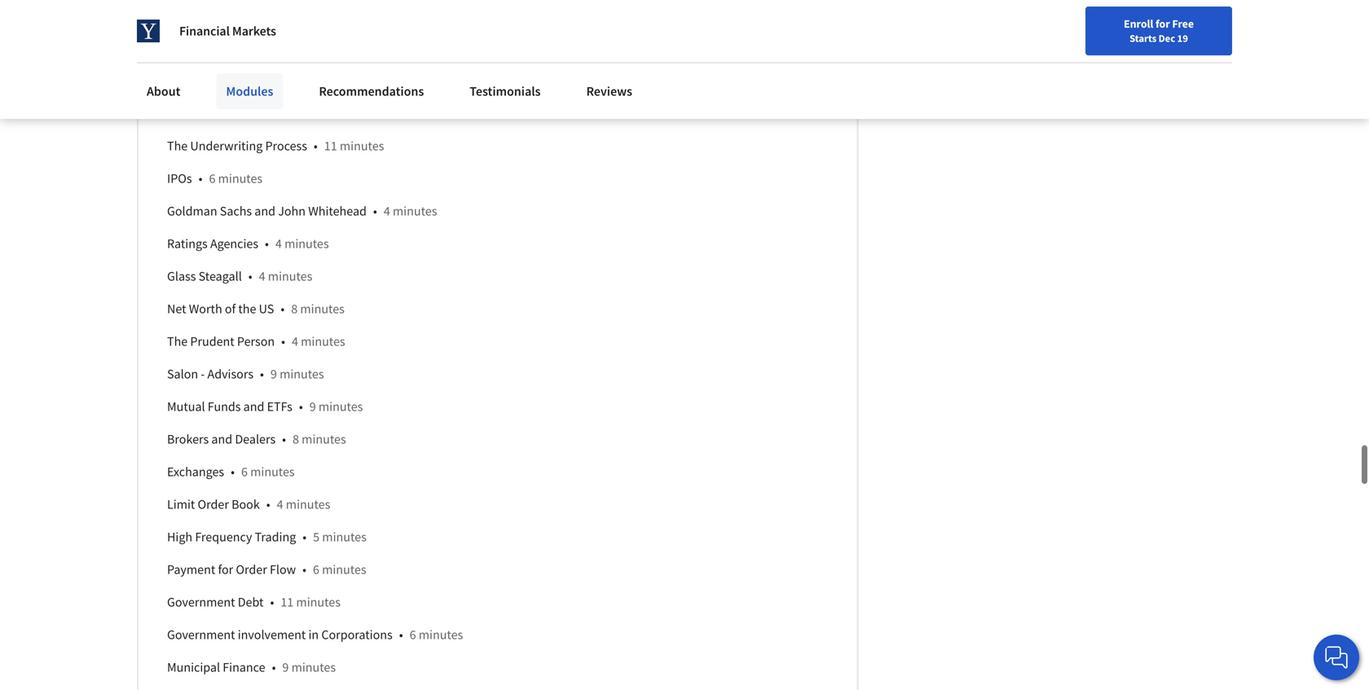 Task type: vqa. For each thing, say whether or not it's contained in the screenshot.
the bottommost 5
yes



Task type: locate. For each thing, give the bounding box(es) containing it.
high frequency trading • 5 minutes
[[167, 529, 367, 545]]

module
[[265, 26, 303, 41], [471, 105, 514, 122]]

order right limit
[[198, 496, 229, 513]]

financial markets
[[179, 23, 276, 39]]

finance
[[223, 659, 265, 676]]

and
[[254, 203, 275, 219], [243, 399, 264, 415], [211, 431, 232, 448]]

8 right dealers
[[293, 431, 299, 448]]

0 vertical spatial government
[[167, 594, 235, 611]]

2 horizontal spatial 9
[[309, 399, 316, 415]]

19
[[1177, 32, 1188, 45], [193, 73, 206, 89]]

for for enroll
[[1156, 16, 1170, 31]]

reviews
[[586, 83, 632, 99]]

brokers and dealers • 8 minutes
[[167, 431, 346, 448]]

the prudent person • 4 minutes
[[167, 333, 345, 350]]

8 right us
[[291, 301, 298, 317]]

0 vertical spatial 11
[[324, 138, 337, 154]]

module right about
[[265, 26, 303, 41]]

1 horizontal spatial order
[[236, 562, 267, 578]]

enroll for free starts dec 19
[[1124, 16, 1194, 45]]

module down testimonials
[[471, 105, 514, 122]]

total
[[262, 73, 290, 89]]

order
[[198, 496, 229, 513], [236, 562, 267, 578]]

0 vertical spatial 9
[[270, 366, 277, 382]]

11 down investment banks introduction • 5 minutes • preview module
[[324, 138, 337, 154]]

module inside dropdown button
[[265, 26, 303, 41]]

banks
[[231, 105, 264, 122]]

• total 140 minutes
[[251, 73, 360, 89]]

0 vertical spatial 19
[[1177, 32, 1188, 45]]

for up the dec
[[1156, 16, 1170, 31]]

0 horizontal spatial module
[[265, 26, 303, 41]]

dec
[[1159, 32, 1175, 45]]

in
[[308, 627, 319, 643]]

6 right flow
[[313, 562, 319, 578]]

9 right etfs
[[309, 399, 316, 415]]

• right corporations
[[399, 627, 403, 643]]

order left flow
[[236, 562, 267, 578]]

4
[[384, 203, 390, 219], [275, 236, 282, 252], [259, 268, 265, 285], [292, 333, 298, 350], [277, 496, 283, 513]]

1 vertical spatial the
[[167, 333, 188, 350]]

government debt • 11 minutes
[[167, 594, 341, 611]]

4 up us
[[259, 268, 265, 285]]

1 vertical spatial for
[[218, 562, 233, 578]]

1 horizontal spatial 19
[[1177, 32, 1188, 45]]

5 for introduction
[[352, 105, 359, 122]]

investment
[[167, 105, 229, 122]]

6 right corporations
[[410, 627, 416, 643]]

glass steagall • 4 minutes
[[167, 268, 312, 285]]

and for funds
[[243, 399, 264, 415]]

19 videos
[[193, 73, 245, 89]]

free
[[1172, 16, 1194, 31]]

government up municipal
[[167, 627, 235, 643]]

1 horizontal spatial 9
[[282, 659, 289, 676]]

0 vertical spatial 5
[[352, 105, 359, 122]]

0 horizontal spatial for
[[218, 562, 233, 578]]

hide info about module content
[[187, 26, 343, 41]]

• right the person
[[281, 333, 285, 350]]

net
[[167, 301, 186, 317]]

for down frequency
[[218, 562, 233, 578]]

0 vertical spatial and
[[254, 203, 275, 219]]

ipos
[[167, 171, 192, 187]]

advisors
[[207, 366, 253, 382]]

9 up etfs
[[270, 366, 277, 382]]

8
[[291, 301, 298, 317], [293, 431, 299, 448]]

•
[[251, 73, 256, 89], [342, 105, 346, 122], [412, 105, 416, 122], [314, 138, 318, 154], [199, 171, 202, 187], [373, 203, 377, 219], [265, 236, 269, 252], [248, 268, 252, 285], [281, 301, 285, 317], [281, 333, 285, 350], [260, 366, 264, 382], [299, 399, 303, 415], [282, 431, 286, 448], [231, 464, 235, 480], [266, 496, 270, 513], [303, 529, 307, 545], [302, 562, 306, 578], [270, 594, 274, 611], [399, 627, 403, 643], [272, 659, 276, 676]]

enroll
[[1124, 16, 1153, 31]]

exchanges • 6 minutes
[[167, 464, 295, 480]]

government
[[167, 594, 235, 611], [167, 627, 235, 643]]

net worth of the us • 8 minutes
[[167, 301, 345, 317]]

of
[[225, 301, 236, 317]]

1 vertical spatial 9
[[309, 399, 316, 415]]

the down "net"
[[167, 333, 188, 350]]

• right book on the left bottom
[[266, 496, 270, 513]]

and down funds
[[211, 431, 232, 448]]

minutes
[[314, 73, 360, 89], [362, 105, 406, 122], [340, 138, 384, 154], [218, 171, 262, 187], [393, 203, 437, 219], [284, 236, 329, 252], [268, 268, 312, 285], [300, 301, 345, 317], [301, 333, 345, 350], [280, 366, 324, 382], [319, 399, 363, 415], [302, 431, 346, 448], [250, 464, 295, 480], [286, 496, 330, 513], [322, 529, 367, 545], [322, 562, 366, 578], [296, 594, 341, 611], [419, 627, 463, 643], [291, 659, 336, 676]]

2 vertical spatial 9
[[282, 659, 289, 676]]

1 vertical spatial government
[[167, 627, 235, 643]]

1 horizontal spatial module
[[471, 105, 514, 122]]

19 down free
[[1177, 32, 1188, 45]]

involvement
[[238, 627, 306, 643]]

the
[[238, 301, 256, 317]]

• up book on the left bottom
[[231, 464, 235, 480]]

2 the from the top
[[167, 333, 188, 350]]

videos
[[209, 73, 245, 89]]

1 government from the top
[[167, 594, 235, 611]]

0 vertical spatial for
[[1156, 16, 1170, 31]]

1 horizontal spatial 11
[[324, 138, 337, 154]]

sachs
[[220, 203, 252, 219]]

5 right "trading"
[[313, 529, 320, 545]]

preview
[[423, 105, 468, 122]]

• right whitehead
[[373, 203, 377, 219]]

flow
[[270, 562, 296, 578]]

2 vertical spatial and
[[211, 431, 232, 448]]

0 horizontal spatial 9
[[270, 366, 277, 382]]

1 vertical spatial module
[[471, 105, 514, 122]]

for inside enroll for free starts dec 19
[[1156, 16, 1170, 31]]

0 vertical spatial module
[[265, 26, 303, 41]]

about link
[[137, 73, 190, 109]]

1 vertical spatial 19
[[193, 73, 206, 89]]

english
[[1056, 18, 1096, 35]]

for inside "info about module content" element
[[218, 562, 233, 578]]

1 vertical spatial 5
[[313, 529, 320, 545]]

government down 'payment'
[[167, 594, 235, 611]]

4 up "trading"
[[277, 496, 283, 513]]

the for the underwriting process
[[167, 138, 188, 154]]

ratings
[[167, 236, 208, 252]]

john
[[278, 203, 306, 219]]

whitehead
[[308, 203, 367, 219]]

9 down 'involvement'
[[282, 659, 289, 676]]

1 vertical spatial and
[[243, 399, 264, 415]]

6
[[209, 171, 215, 187], [241, 464, 248, 480], [313, 562, 319, 578], [410, 627, 416, 643]]

0 horizontal spatial 19
[[193, 73, 206, 89]]

ratings agencies • 4 minutes
[[167, 236, 329, 252]]

11 down flow
[[281, 594, 294, 611]]

1 the from the top
[[167, 138, 188, 154]]

0 vertical spatial the
[[167, 138, 188, 154]]

for
[[1156, 16, 1170, 31], [218, 562, 233, 578]]

5 down recommendations
[[352, 105, 359, 122]]

and for sachs
[[254, 203, 275, 219]]

None search field
[[232, 10, 623, 43]]

and left etfs
[[243, 399, 264, 415]]

high
[[167, 529, 192, 545]]

and left "john"
[[254, 203, 275, 219]]

• right agencies
[[265, 236, 269, 252]]

glass
[[167, 268, 196, 285]]

• right "ipos"
[[199, 171, 202, 187]]

4 right whitehead
[[384, 203, 390, 219]]

1 horizontal spatial for
[[1156, 16, 1170, 31]]

payment
[[167, 562, 215, 578]]

chat with us image
[[1323, 645, 1350, 671]]

5
[[352, 105, 359, 122], [313, 529, 320, 545]]

9
[[270, 366, 277, 382], [309, 399, 316, 415], [282, 659, 289, 676]]

1 horizontal spatial 5
[[352, 105, 359, 122]]

140
[[292, 73, 312, 89]]

for for payment
[[218, 562, 233, 578]]

person
[[237, 333, 275, 350]]

the
[[167, 138, 188, 154], [167, 333, 188, 350]]

• right debt
[[270, 594, 274, 611]]

• down recommendations
[[342, 105, 346, 122]]

0 horizontal spatial order
[[198, 496, 229, 513]]

book
[[232, 496, 260, 513]]

• left "total"
[[251, 73, 256, 89]]

0 horizontal spatial 11
[[281, 594, 294, 611]]

agencies
[[210, 236, 258, 252]]

2 government from the top
[[167, 627, 235, 643]]

the up "ipos"
[[167, 138, 188, 154]]

mutual funds and etfs • 9 minutes
[[167, 399, 363, 415]]

financial
[[179, 23, 230, 39]]

• right dealers
[[282, 431, 286, 448]]

recommendations link
[[309, 73, 434, 109]]

19 inside enroll for free starts dec 19
[[1177, 32, 1188, 45]]

0 horizontal spatial 5
[[313, 529, 320, 545]]

4 down "john"
[[275, 236, 282, 252]]

19 left videos
[[193, 73, 206, 89]]

yale university image
[[137, 20, 160, 42]]



Task type: describe. For each thing, give the bounding box(es) containing it.
• right advisors
[[260, 366, 264, 382]]

19 inside "info about module content" element
[[193, 73, 206, 89]]

recommendations
[[319, 83, 424, 99]]

limit
[[167, 496, 195, 513]]

testimonials link
[[460, 73, 550, 109]]

hide info about module content button
[[161, 19, 350, 48]]

government for government debt
[[167, 594, 235, 611]]

reviews link
[[577, 73, 642, 109]]

• right steagall
[[248, 268, 252, 285]]

• right "trading"
[[303, 529, 307, 545]]

about
[[147, 83, 180, 99]]

corporations
[[321, 627, 393, 643]]

0 vertical spatial 8
[[291, 301, 298, 317]]

investment banks introduction • 5 minutes • preview module
[[167, 105, 514, 122]]

process
[[265, 138, 307, 154]]

introduction
[[267, 105, 335, 122]]

• left preview
[[412, 105, 416, 122]]

1 vertical spatial 11
[[281, 594, 294, 611]]

municipal finance • 9 minutes
[[167, 659, 336, 676]]

the for the prudent person
[[167, 333, 188, 350]]

ipos • 6 minutes
[[167, 171, 262, 187]]

info
[[212, 26, 231, 41]]

1 vertical spatial order
[[236, 562, 267, 578]]

6 up book on the left bottom
[[241, 464, 248, 480]]

etfs
[[267, 399, 292, 415]]

about
[[233, 26, 263, 41]]

testimonials
[[470, 83, 541, 99]]

debt
[[238, 594, 264, 611]]

mutual
[[167, 399, 205, 415]]

• right process
[[314, 138, 318, 154]]

modules link
[[216, 73, 283, 109]]

info about module content element
[[161, 12, 828, 690]]

us
[[259, 301, 274, 317]]

municipal
[[167, 659, 220, 676]]

exchanges
[[167, 464, 224, 480]]

-
[[201, 366, 205, 382]]

content
[[305, 26, 343, 41]]

• right us
[[281, 301, 285, 317]]

salon
[[167, 366, 198, 382]]

• right finance
[[272, 659, 276, 676]]

4 right the person
[[292, 333, 298, 350]]

steagall
[[199, 268, 242, 285]]

goldman
[[167, 203, 217, 219]]

trading
[[255, 529, 296, 545]]

payment for order flow • 6 minutes
[[167, 562, 366, 578]]

hide
[[187, 26, 210, 41]]

markets
[[232, 23, 276, 39]]

1 vertical spatial 8
[[293, 431, 299, 448]]

limit order book • 4 minutes
[[167, 496, 330, 513]]

salon - advisors • 9 minutes
[[167, 366, 324, 382]]

worth
[[189, 301, 222, 317]]

dealers
[[235, 431, 276, 448]]

modules
[[226, 83, 273, 99]]

• right etfs
[[299, 399, 303, 415]]

english button
[[1027, 0, 1125, 53]]

preview module link
[[423, 105, 514, 122]]

frequency
[[195, 529, 252, 545]]

goldman sachs and john whitehead • 4 minutes
[[167, 203, 437, 219]]

prudent
[[190, 333, 234, 350]]

show notifications image
[[1149, 20, 1169, 40]]

government for government involvement in corporations
[[167, 627, 235, 643]]

6 right "ipos"
[[209, 171, 215, 187]]

the underwriting process • 11 minutes
[[167, 138, 384, 154]]

funds
[[208, 399, 241, 415]]

• right flow
[[302, 562, 306, 578]]

underwriting
[[190, 138, 263, 154]]

0 vertical spatial order
[[198, 496, 229, 513]]

government involvement in corporations • 6 minutes
[[167, 627, 463, 643]]

brokers
[[167, 431, 209, 448]]

5 for trading
[[313, 529, 320, 545]]

starts
[[1130, 32, 1157, 45]]



